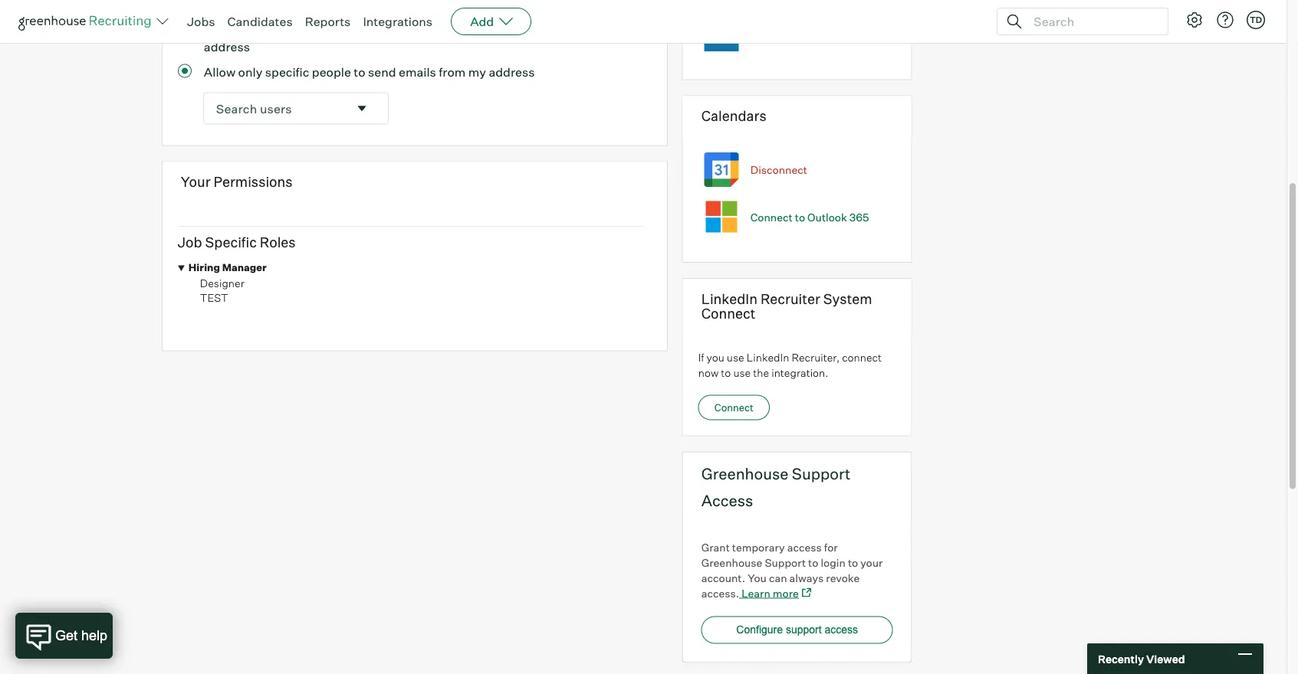 Task type: describe. For each thing, give the bounding box(es) containing it.
allow anyone with job or site admin permissions to send emails from my address
[[204, 21, 612, 54]]

connect for connect to outlook 365
[[750, 211, 793, 224]]

allow only specific people to send emails from my address
[[204, 64, 535, 80]]

login
[[821, 557, 846, 570]]

people
[[312, 64, 351, 80]]

designer
[[200, 277, 244, 290]]

test
[[200, 292, 228, 305]]

you
[[707, 351, 724, 365]]

greenhouse support access
[[701, 465, 851, 511]]

hiring
[[189, 262, 220, 274]]

outlook
[[807, 211, 847, 224]]

only
[[238, 64, 262, 80]]

job
[[310, 21, 328, 36]]

configure support access
[[736, 625, 858, 637]]

greenhouse recruiting image
[[18, 12, 156, 31]]

account.
[[701, 572, 745, 585]]

revoke
[[826, 572, 860, 585]]

to inside if you use linkedin recruiter, connect now to use the integration.
[[721, 366, 731, 380]]

to up revoke
[[848, 557, 858, 570]]

add
[[470, 14, 494, 29]]

the
[[753, 366, 769, 380]]

grant
[[701, 541, 730, 555]]

viewed
[[1146, 653, 1185, 666]]

with
[[283, 21, 307, 36]]

recently
[[1098, 653, 1144, 666]]

candidates link
[[227, 14, 293, 29]]

your
[[181, 174, 211, 191]]

support inside greenhouse support access
[[792, 465, 851, 484]]

to left the outlook
[[795, 211, 805, 224]]

job
[[178, 234, 202, 251]]

candidates
[[227, 14, 293, 29]]

connect to outlook 365
[[750, 211, 869, 224]]

greenhouse inside grant temporary access for greenhouse support to login to your account. you can always revoke access.
[[701, 557, 762, 570]]

greenhouse inside greenhouse support access
[[701, 465, 789, 484]]

calendars
[[701, 108, 766, 125]]

learn
[[742, 587, 770, 601]]

grant temporary access for greenhouse support to login to your account. you can always revoke access.
[[701, 541, 883, 601]]

allow for allow only specific people to send emails from my address
[[204, 64, 235, 80]]

to right people
[[354, 64, 365, 80]]

td button
[[1244, 8, 1268, 32]]

integration.
[[771, 366, 828, 380]]

1 vertical spatial my
[[468, 64, 486, 80]]

connect for connect link
[[714, 402, 754, 415]]

if you use linkedin recruiter, connect now to use the integration.
[[698, 351, 882, 380]]

recruiter,
[[792, 351, 840, 365]]

linkedin recruiter system connect
[[701, 290, 872, 323]]

configure support access button
[[701, 617, 893, 645]]

integrations link
[[363, 14, 433, 29]]

to up always
[[808, 557, 818, 570]]

reports
[[305, 14, 351, 29]]

now
[[698, 366, 719, 380]]

admin
[[368, 21, 404, 36]]

configure image
[[1185, 11, 1204, 29]]

emails inside allow anyone with job or site admin permissions to send emails from my address
[[525, 21, 562, 36]]

permissions
[[214, 174, 293, 191]]

td button
[[1247, 11, 1265, 29]]

or
[[330, 21, 342, 36]]

access for support
[[825, 625, 858, 637]]

site
[[345, 21, 366, 36]]

add button
[[451, 8, 531, 35]]

support
[[786, 625, 822, 637]]

to inside allow anyone with job or site admin permissions to send emails from my address
[[480, 21, 491, 36]]



Task type: vqa. For each thing, say whether or not it's contained in the screenshot.
admin
yes



Task type: locate. For each thing, give the bounding box(es) containing it.
hiring manager designer test
[[189, 262, 267, 305]]

connect down now
[[714, 402, 754, 415]]

disconnect
[[750, 164, 807, 177]]

address down add popup button in the top left of the page
[[489, 64, 535, 80]]

support
[[792, 465, 851, 484], [765, 557, 806, 570]]

linkedin up the
[[747, 351, 789, 365]]

0 horizontal spatial from
[[439, 64, 466, 80]]

1 vertical spatial use
[[733, 366, 751, 380]]

emails
[[525, 21, 562, 36], [399, 64, 436, 80]]

1 horizontal spatial address
[[489, 64, 535, 80]]

1 horizontal spatial access
[[825, 625, 858, 637]]

send right add on the top left of page
[[494, 21, 522, 36]]

0 horizontal spatial emails
[[399, 64, 436, 80]]

emails right add on the top left of page
[[525, 21, 562, 36]]

send up toggle flyout icon
[[368, 64, 396, 80]]

None field
[[204, 94, 388, 124]]

jobs
[[187, 14, 215, 29]]

0 vertical spatial allow
[[204, 21, 235, 36]]

my
[[594, 21, 612, 36], [468, 64, 486, 80]]

learn more
[[742, 587, 799, 601]]

0 vertical spatial emails
[[525, 21, 562, 36]]

temporary
[[732, 541, 785, 555]]

emails down allow anyone with job or site admin permissions to send emails from my address
[[399, 64, 436, 80]]

0 horizontal spatial send
[[368, 64, 396, 80]]

disconnect link
[[750, 164, 807, 177]]

1 horizontal spatial my
[[594, 21, 612, 36]]

td
[[1250, 15, 1262, 25]]

connect to outlook 365 link
[[750, 211, 869, 224]]

access inside button
[[825, 625, 858, 637]]

0 vertical spatial connect
[[750, 211, 793, 224]]

toggle flyout image
[[354, 101, 369, 117]]

to
[[480, 21, 491, 36], [354, 64, 365, 80], [795, 211, 805, 224], [721, 366, 731, 380], [808, 557, 818, 570], [848, 557, 858, 570]]

system
[[823, 290, 872, 308]]

linkedin inside "linkedin recruiter system connect"
[[701, 290, 757, 308]]

Search text field
[[1030, 10, 1154, 33]]

recently viewed
[[1098, 653, 1185, 666]]

0 vertical spatial my
[[594, 21, 612, 36]]

1 vertical spatial address
[[489, 64, 535, 80]]

linkedin
[[701, 290, 757, 308], [747, 351, 789, 365]]

use
[[727, 351, 744, 365], [733, 366, 751, 380]]

use left the
[[733, 366, 751, 380]]

address inside allow anyone with job or site admin permissions to send emails from my address
[[204, 39, 250, 54]]

0 vertical spatial send
[[494, 21, 522, 36]]

manager
[[222, 262, 267, 274]]

0 horizontal spatial address
[[204, 39, 250, 54]]

send
[[494, 21, 522, 36], [368, 64, 396, 80]]

1 vertical spatial linkedin
[[747, 351, 789, 365]]

access left 'for'
[[787, 541, 822, 555]]

2 allow from the top
[[204, 64, 235, 80]]

Search users text field
[[204, 94, 348, 124]]

1 greenhouse from the top
[[701, 465, 789, 484]]

access for temporary
[[787, 541, 822, 555]]

learn more link
[[739, 587, 811, 601]]

from inside allow anyone with job or site admin permissions to send emails from my address
[[565, 21, 592, 36]]

allow for allow anyone with job or site admin permissions to send emails from my address
[[204, 21, 235, 36]]

address up only
[[204, 39, 250, 54]]

reports link
[[305, 14, 351, 29]]

linkedin inside if you use linkedin recruiter, connect now to use the integration.
[[747, 351, 789, 365]]

0 vertical spatial address
[[204, 39, 250, 54]]

your
[[860, 557, 883, 570]]

1 horizontal spatial send
[[494, 21, 522, 36]]

0 vertical spatial greenhouse
[[701, 465, 789, 484]]

more
[[773, 587, 799, 601]]

access right support
[[825, 625, 858, 637]]

job specific roles
[[178, 234, 296, 251]]

connect up you
[[701, 305, 756, 323]]

1 horizontal spatial from
[[565, 21, 592, 36]]

roles
[[260, 234, 296, 251]]

greenhouse
[[701, 465, 789, 484], [701, 557, 762, 570]]

from
[[565, 21, 592, 36], [439, 64, 466, 80]]

connect
[[750, 211, 793, 224], [701, 305, 756, 323], [714, 402, 754, 415]]

0 horizontal spatial access
[[787, 541, 822, 555]]

can
[[769, 572, 787, 585]]

recruiter
[[760, 290, 820, 308]]

1 vertical spatial from
[[439, 64, 466, 80]]

allow
[[204, 21, 235, 36], [204, 64, 235, 80]]

support inside grant temporary access for greenhouse support to login to your account. you can always revoke access.
[[765, 557, 806, 570]]

anyone
[[238, 21, 280, 36]]

use right you
[[727, 351, 744, 365]]

greenhouse up access
[[701, 465, 789, 484]]

0 horizontal spatial my
[[468, 64, 486, 80]]

0 vertical spatial linkedin
[[701, 290, 757, 308]]

connect down disconnect
[[750, 211, 793, 224]]

send inside allow anyone with job or site admin permissions to send emails from my address
[[494, 21, 522, 36]]

allow left 'anyone' on the left top of page
[[204, 21, 235, 36]]

connect link
[[698, 396, 770, 421]]

integrations
[[363, 14, 433, 29]]

support up can
[[765, 557, 806, 570]]

2 greenhouse from the top
[[701, 557, 762, 570]]

1 allow from the top
[[204, 21, 235, 36]]

specific
[[205, 234, 257, 251]]

for
[[824, 541, 838, 555]]

connect inside "linkedin recruiter system connect"
[[701, 305, 756, 323]]

0 vertical spatial support
[[792, 465, 851, 484]]

if
[[698, 351, 704, 365]]

to right permissions
[[480, 21, 491, 36]]

your permissions
[[181, 174, 293, 191]]

you
[[748, 572, 767, 585]]

connect
[[842, 351, 882, 365]]

access
[[787, 541, 822, 555], [825, 625, 858, 637]]

1 horizontal spatial emails
[[525, 21, 562, 36]]

1 vertical spatial emails
[[399, 64, 436, 80]]

greenhouse up account.
[[701, 557, 762, 570]]

to right now
[[721, 366, 731, 380]]

allow inside allow anyone with job or site admin permissions to send emails from my address
[[204, 21, 235, 36]]

365
[[849, 211, 869, 224]]

1 vertical spatial send
[[368, 64, 396, 80]]

configure
[[736, 625, 783, 637]]

permissions
[[407, 21, 477, 36]]

0 vertical spatial from
[[565, 21, 592, 36]]

1 vertical spatial greenhouse
[[701, 557, 762, 570]]

address
[[204, 39, 250, 54], [489, 64, 535, 80]]

access.
[[701, 587, 739, 601]]

access
[[701, 492, 753, 511]]

0 vertical spatial use
[[727, 351, 744, 365]]

linkedin up you
[[701, 290, 757, 308]]

1 vertical spatial support
[[765, 557, 806, 570]]

1 vertical spatial allow
[[204, 64, 235, 80]]

allow left only
[[204, 64, 235, 80]]

access inside grant temporary access for greenhouse support to login to your account. you can always revoke access.
[[787, 541, 822, 555]]

1 vertical spatial access
[[825, 625, 858, 637]]

0 vertical spatial access
[[787, 541, 822, 555]]

specific
[[265, 64, 309, 80]]

always
[[789, 572, 824, 585]]

1 vertical spatial connect
[[701, 305, 756, 323]]

support up 'for'
[[792, 465, 851, 484]]

jobs link
[[187, 14, 215, 29]]

2 vertical spatial connect
[[714, 402, 754, 415]]

my inside allow anyone with job or site admin permissions to send emails from my address
[[594, 21, 612, 36]]



